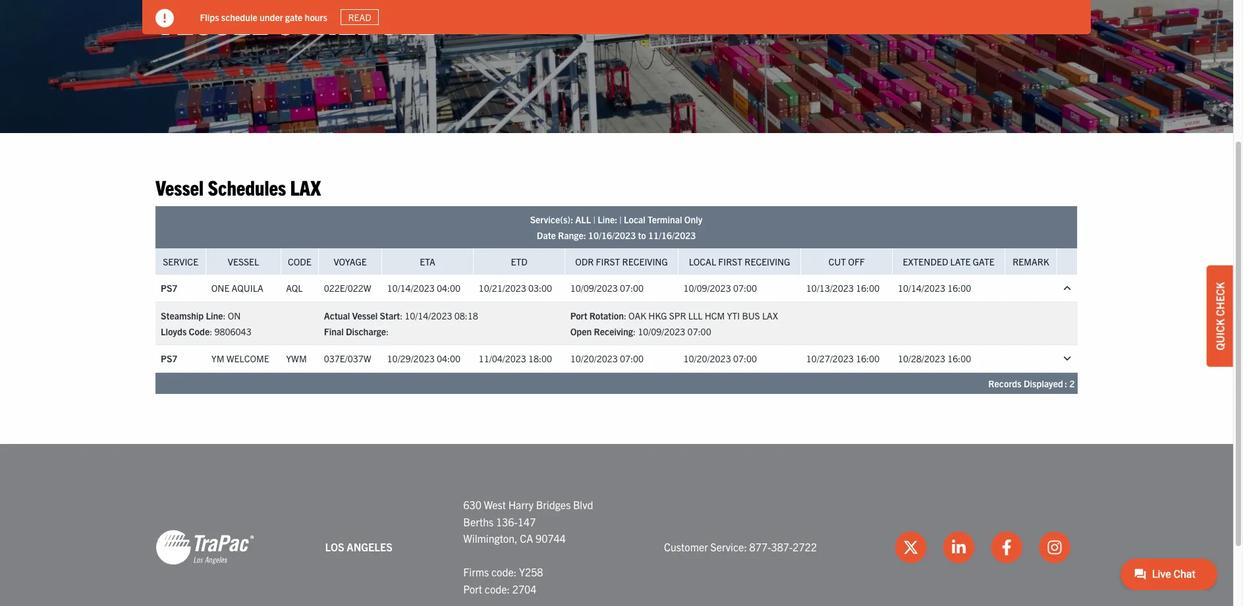 Task type: locate. For each thing, give the bounding box(es) containing it.
16:00 down off
[[856, 282, 880, 294]]

1 vertical spatial lax
[[762, 310, 778, 321]]

04:00 right 10/29/2023 at the bottom of the page
[[437, 353, 461, 365]]

0 horizontal spatial port
[[463, 582, 482, 596]]

0 horizontal spatial code
[[189, 325, 210, 337]]

quick check link
[[1207, 266, 1233, 367]]

code down line on the bottom of the page
[[189, 325, 210, 337]]

receiving for local first receiving
[[745, 256, 790, 267]]

10/29/2023
[[387, 353, 435, 365]]

code
[[288, 256, 311, 267], [189, 325, 210, 337]]

0 vertical spatial ps7
[[161, 282, 177, 294]]

877-
[[749, 540, 771, 553]]

: down line on the bottom of the page
[[210, 325, 212, 337]]

2 10/09/2023 07:00 from the left
[[684, 282, 757, 294]]

1 horizontal spatial port
[[570, 310, 587, 321]]

022e/022w
[[324, 282, 371, 294]]

07:00 down oak
[[620, 353, 644, 365]]

16:00 for 10/28/2023 16:00
[[948, 353, 971, 365]]

yti
[[727, 310, 740, 321]]

07:00 inside port rotation : oak hkg spr lll hcm yti bus lax open receiving : 10/09/2023 07:00
[[688, 325, 711, 337]]

los angeles image
[[155, 529, 254, 566]]

all
[[575, 213, 591, 225]]

open
[[570, 325, 592, 337]]

10/27/2023
[[806, 353, 854, 365]]

ywm
[[286, 353, 307, 365]]

code:
[[491, 566, 517, 579], [485, 582, 510, 596]]

: down 10/14/2023 04:00
[[400, 310, 403, 321]]

local up to
[[624, 213, 646, 225]]

lloyds
[[161, 325, 187, 337]]

136-
[[496, 515, 518, 528]]

1 vertical spatial local
[[689, 256, 716, 267]]

spr
[[669, 310, 686, 321]]

1 horizontal spatial first
[[718, 256, 743, 267]]

10/09/2023 up hcm
[[684, 282, 731, 294]]

2 ps7 from the top
[[161, 353, 177, 365]]

receiving
[[622, 256, 668, 267], [745, 256, 790, 267], [594, 325, 633, 337]]

630 west harry bridges blvd berths 136-147 wilmington, ca 90744
[[463, 498, 593, 545]]

0 horizontal spatial |
[[593, 213, 596, 225]]

extended
[[903, 256, 948, 267]]

code: down firms
[[485, 582, 510, 596]]

1 10/20/2023 from the left
[[570, 353, 618, 365]]

one aquila
[[211, 282, 263, 294]]

receiving up bus
[[745, 256, 790, 267]]

lax
[[290, 174, 321, 199], [762, 310, 778, 321]]

gate
[[285, 11, 303, 23]]

10/29/2023 04:00
[[387, 353, 461, 365]]

blvd
[[573, 498, 593, 511]]

displayed
[[1024, 377, 1063, 389]]

11/04/2023
[[479, 353, 526, 365]]

firms code:  y258 port code:  2704
[[463, 566, 543, 596]]

local inside service(s): all | line: | local terminal only date range: 10/16/2023 to 11/16/2023
[[624, 213, 646, 225]]

0 vertical spatial port
[[570, 310, 587, 321]]

extended late gate
[[903, 256, 995, 267]]

1 vertical spatial ps7
[[161, 353, 177, 365]]

0 horizontal spatial 10/20/2023
[[570, 353, 618, 365]]

10/14/2023 down 10/14/2023 04:00
[[405, 310, 452, 321]]

schedule
[[222, 11, 258, 23]]

service:
[[711, 540, 747, 553]]

customer service: 877-387-2722
[[664, 540, 817, 553]]

1 vertical spatial vessel
[[228, 256, 259, 267]]

1 vertical spatial code:
[[485, 582, 510, 596]]

2 horizontal spatial vessel
[[352, 310, 378, 321]]

10/09/2023 down hkg
[[638, 325, 685, 337]]

port up 'open'
[[570, 310, 587, 321]]

1 vertical spatial 04:00
[[437, 353, 461, 365]]

:
[[223, 310, 226, 321], [400, 310, 403, 321], [624, 310, 626, 321], [210, 325, 212, 337], [386, 325, 389, 337], [633, 325, 636, 337], [1065, 377, 1067, 389]]

1 horizontal spatial 10/20/2023 07:00
[[684, 353, 757, 365]]

2 first from the left
[[718, 256, 743, 267]]

1 horizontal spatial local
[[689, 256, 716, 267]]

vessel inside the actual vessel start : 10/14/2023 08:18 final discharge :
[[352, 310, 378, 321]]

on
[[228, 310, 241, 321]]

0 horizontal spatial local
[[624, 213, 646, 225]]

local first receiving
[[689, 256, 790, 267]]

| right line:
[[620, 213, 622, 225]]

berths
[[463, 515, 494, 528]]

solid image
[[155, 9, 174, 28]]

first up yti
[[718, 256, 743, 267]]

ps7 down the lloyds
[[161, 353, 177, 365]]

1 first from the left
[[596, 256, 620, 267]]

0 horizontal spatial vessel
[[155, 174, 204, 199]]

firms
[[463, 566, 489, 579]]

1 horizontal spatial |
[[620, 213, 622, 225]]

1 vertical spatial code
[[189, 325, 210, 337]]

port inside firms code:  y258 port code:  2704
[[463, 582, 482, 596]]

1 horizontal spatial 10/20/2023
[[684, 353, 731, 365]]

local
[[624, 213, 646, 225], [689, 256, 716, 267]]

10/20/2023 07:00 down 'open'
[[570, 353, 644, 365]]

bridges
[[536, 498, 571, 511]]

ps7 down service
[[161, 282, 177, 294]]

10/20/2023 down hcm
[[684, 353, 731, 365]]

07:00 down lll
[[688, 325, 711, 337]]

rotation
[[589, 310, 624, 321]]

first right odr
[[596, 256, 620, 267]]

code up aql
[[288, 256, 311, 267]]

ca
[[520, 532, 533, 545]]

0 horizontal spatial 10/20/2023 07:00
[[570, 353, 644, 365]]

0 horizontal spatial first
[[596, 256, 620, 267]]

voyage
[[334, 256, 367, 267]]

2 | from the left
[[620, 213, 622, 225]]

10/09/2023 inside port rotation : oak hkg spr lll hcm yti bus lax open receiving : 10/09/2023 07:00
[[638, 325, 685, 337]]

07:00
[[620, 282, 644, 294], [733, 282, 757, 294], [688, 325, 711, 337], [620, 353, 644, 365], [733, 353, 757, 365]]

16:00 down late
[[948, 282, 971, 294]]

10/14/2023 for 10/14/2023 16:00
[[898, 282, 945, 294]]

0 vertical spatial code
[[288, 256, 311, 267]]

07:00 down local first receiving
[[733, 282, 757, 294]]

16:00 right 10/28/2023
[[948, 353, 971, 365]]

04:00 up 08:18
[[437, 282, 461, 294]]

records
[[988, 377, 1022, 389]]

wilmington,
[[463, 532, 518, 545]]

0 vertical spatial lax
[[290, 174, 321, 199]]

|
[[593, 213, 596, 225], [620, 213, 622, 225]]

1 horizontal spatial lax
[[762, 310, 778, 321]]

code: up 2704
[[491, 566, 517, 579]]

receiving down to
[[622, 256, 668, 267]]

10/09/2023 07:00 up hcm
[[684, 282, 757, 294]]

1 horizontal spatial 10/09/2023 07:00
[[684, 282, 757, 294]]

10/09/2023 down odr
[[570, 282, 618, 294]]

footer
[[0, 444, 1233, 606]]

10/09/2023 07:00 up rotation at the bottom of page
[[570, 282, 644, 294]]

10/14/2023 down "extended"
[[898, 282, 945, 294]]

1 04:00 from the top
[[437, 282, 461, 294]]

actual vessel start : 10/14/2023 08:18 final discharge :
[[324, 310, 478, 337]]

0 vertical spatial vessel
[[155, 174, 204, 199]]

receiving down rotation at the bottom of page
[[594, 325, 633, 337]]

11/04/2023 18:00
[[479, 353, 552, 365]]

cut
[[829, 256, 846, 267]]

10/14/2023 down eta
[[387, 282, 435, 294]]

actual
[[324, 310, 350, 321]]

10/13/2023 16:00
[[806, 282, 880, 294]]

service
[[163, 256, 198, 267]]

port
[[570, 310, 587, 321], [463, 582, 482, 596]]

range:
[[558, 229, 586, 241]]

037e/037w
[[324, 353, 371, 365]]

10/20/2023 07:00 down hcm
[[684, 353, 757, 365]]

2 vertical spatial vessel
[[352, 310, 378, 321]]

1 | from the left
[[593, 213, 596, 225]]

local down 11/16/2023 at top
[[689, 256, 716, 267]]

0 vertical spatial local
[[624, 213, 646, 225]]

1 horizontal spatial vessel
[[228, 256, 259, 267]]

vessel for vessel
[[228, 256, 259, 267]]

0 vertical spatial 04:00
[[437, 282, 461, 294]]

port down firms
[[463, 582, 482, 596]]

10/20/2023 07:00
[[570, 353, 644, 365], [684, 353, 757, 365]]

first for local
[[718, 256, 743, 267]]

10/14/2023 04:00
[[387, 282, 461, 294]]

lax right bus
[[762, 310, 778, 321]]

bus
[[742, 310, 760, 321]]

line
[[206, 310, 223, 321]]

1 vertical spatial port
[[463, 582, 482, 596]]

10/09/2023
[[570, 282, 618, 294], [684, 282, 731, 294], [638, 325, 685, 337]]

aql
[[286, 282, 303, 294]]

hkg
[[648, 310, 667, 321]]

first for odr
[[596, 256, 620, 267]]

0 horizontal spatial 10/09/2023 07:00
[[570, 282, 644, 294]]

| right all on the top of page
[[593, 213, 596, 225]]

2 04:00 from the top
[[437, 353, 461, 365]]

16:00 right 10/27/2023
[[856, 353, 880, 365]]

etd
[[511, 256, 528, 267]]

10/20/2023 down 'open'
[[570, 353, 618, 365]]

customer
[[664, 540, 708, 553]]

: down oak
[[633, 325, 636, 337]]

10/14/2023 for 10/14/2023 04:00
[[387, 282, 435, 294]]

read link
[[341, 9, 379, 25]]

lax right schedules
[[290, 174, 321, 199]]

10/28/2023 16:00
[[898, 353, 971, 365]]

1 ps7 from the top
[[161, 282, 177, 294]]

03:00
[[528, 282, 552, 294]]

10/16/2023
[[588, 229, 636, 241]]

16:00
[[856, 282, 880, 294], [948, 282, 971, 294], [856, 353, 880, 365], [948, 353, 971, 365]]

ps7 for ym welcome
[[161, 353, 177, 365]]

1 horizontal spatial code
[[288, 256, 311, 267]]

10/14/2023 inside the actual vessel start : 10/14/2023 08:18 final discharge :
[[405, 310, 452, 321]]



Task type: describe. For each thing, give the bounding box(es) containing it.
: left 2
[[1065, 377, 1067, 389]]

lax inside port rotation : oak hkg spr lll hcm yti bus lax open receiving : 10/09/2023 07:00
[[762, 310, 778, 321]]

hcm
[[705, 310, 725, 321]]

odr first receiving
[[575, 256, 668, 267]]

: down the start
[[386, 325, 389, 337]]

flips
[[200, 11, 219, 23]]

2722
[[793, 540, 817, 553]]

08:18
[[454, 310, 478, 321]]

147
[[518, 515, 536, 528]]

16:00 for 10/13/2023 16:00
[[856, 282, 880, 294]]

records displayed : 2
[[988, 377, 1075, 389]]

steamship
[[161, 310, 204, 321]]

code inside steamship line : on lloyds code : 9806043
[[189, 325, 210, 337]]

discharge
[[346, 325, 386, 337]]

vessel for vessel schedules lax
[[155, 174, 204, 199]]

service(s): all | line: | local terminal only date range: 10/16/2023 to 11/16/2023
[[530, 213, 703, 241]]

aquila
[[232, 282, 263, 294]]

steamship line : on lloyds code : 9806043
[[161, 310, 251, 337]]

schedules
[[208, 174, 286, 199]]

terminal
[[648, 213, 682, 225]]

off
[[848, 256, 865, 267]]

: left oak
[[624, 310, 626, 321]]

10/21/2023 03:00
[[479, 282, 552, 294]]

to
[[638, 229, 646, 241]]

under
[[260, 11, 283, 23]]

receiving inside port rotation : oak hkg spr lll hcm yti bus lax open receiving : 10/09/2023 07:00
[[594, 325, 633, 337]]

service(s):
[[530, 213, 573, 225]]

angeles
[[347, 540, 393, 553]]

read
[[348, 11, 372, 23]]

04:00 for 10/29/2023 04:00
[[437, 353, 461, 365]]

0 horizontal spatial lax
[[290, 174, 321, 199]]

630
[[463, 498, 482, 511]]

10/21/2023
[[479, 282, 526, 294]]

90744
[[536, 532, 566, 545]]

0 vertical spatial code:
[[491, 566, 517, 579]]

10/14/2023 16:00
[[898, 282, 971, 294]]

receiving for odr first receiving
[[622, 256, 668, 267]]

los
[[325, 540, 344, 553]]

oak
[[629, 310, 646, 321]]

lll
[[688, 310, 703, 321]]

check
[[1214, 282, 1227, 316]]

11/16/2023
[[648, 229, 696, 241]]

west
[[484, 498, 506, 511]]

16:00 for 10/14/2023 16:00
[[948, 282, 971, 294]]

y258
[[519, 566, 543, 579]]

harry
[[508, 498, 534, 511]]

07:00 down bus
[[733, 353, 757, 365]]

04:00 for 10/14/2023 04:00
[[437, 282, 461, 294]]

2 10/20/2023 07:00 from the left
[[684, 353, 757, 365]]

16:00 for 10/27/2023 16:00
[[856, 353, 880, 365]]

ym welcome
[[211, 353, 269, 365]]

remark
[[1013, 256, 1049, 267]]

footer containing 630 west harry bridges blvd
[[0, 444, 1233, 606]]

late
[[950, 256, 971, 267]]

2 10/20/2023 from the left
[[684, 353, 731, 365]]

odr
[[575, 256, 594, 267]]

line:
[[598, 213, 617, 225]]

10/13/2023
[[806, 282, 854, 294]]

vessel schedules lax
[[155, 174, 321, 199]]

: left on
[[223, 310, 226, 321]]

1 10/20/2023 07:00 from the left
[[570, 353, 644, 365]]

10/27/2023 16:00
[[806, 353, 880, 365]]

1 10/09/2023 07:00 from the left
[[570, 282, 644, 294]]

ps7 for one aquila
[[161, 282, 177, 294]]

port inside port rotation : oak hkg spr lll hcm yti bus lax open receiving : 10/09/2023 07:00
[[570, 310, 587, 321]]

cut off
[[829, 256, 865, 267]]

9806043
[[214, 325, 251, 337]]

welcome
[[226, 353, 269, 365]]

flips schedule under gate hours
[[200, 11, 328, 23]]

2
[[1070, 377, 1075, 389]]

only
[[684, 213, 703, 225]]

port rotation : oak hkg spr lll hcm yti bus lax open receiving : 10/09/2023 07:00
[[570, 310, 778, 337]]

one
[[211, 282, 230, 294]]

07:00 up oak
[[620, 282, 644, 294]]

final
[[324, 325, 344, 337]]

10/28/2023
[[898, 353, 945, 365]]

los angeles
[[325, 540, 393, 553]]

quick check
[[1214, 282, 1227, 350]]

start
[[380, 310, 400, 321]]

date
[[537, 229, 556, 241]]

387-
[[771, 540, 793, 553]]



Task type: vqa. For each thing, say whether or not it's contained in the screenshot.
YOUR EMAIL email field
no



